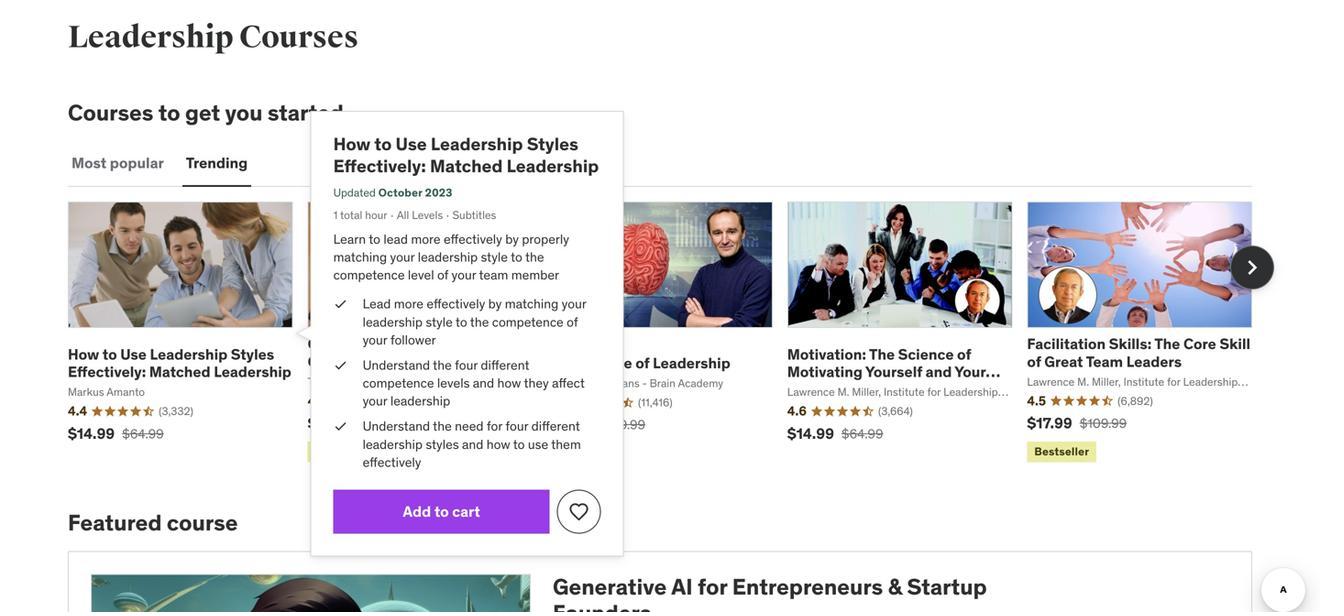 Task type: locate. For each thing, give the bounding box(es) containing it.
use up amanto
[[120, 345, 147, 364]]

1 vertical spatial how
[[487, 436, 510, 453]]

style up follower
[[426, 314, 453, 330]]

0 horizontal spatial how
[[68, 345, 99, 364]]

leadership left styles
[[363, 436, 423, 453]]

2 understand from the top
[[363, 418, 430, 435]]

matching inside lead more effectively by matching your leadership style to the competence of your follower
[[505, 296, 559, 312]]

style up team
[[481, 249, 508, 265]]

0 horizontal spatial by
[[488, 296, 502, 312]]

0 horizontal spatial use
[[120, 345, 147, 364]]

1 vertical spatial understand
[[363, 418, 430, 435]]

2 vertical spatial effectively
[[363, 454, 421, 471]]

0 vertical spatial matching
[[333, 249, 387, 265]]

1 vertical spatial different
[[531, 418, 580, 435]]

use inside the how to use leadership styles effectively: matched leadership updated october 2023
[[396, 133, 427, 155]]

team down motivation:
[[787, 380, 824, 399]]

use
[[396, 133, 427, 155], [120, 345, 147, 364]]

and inside understand the four different competence levels and how they affect your leadership
[[473, 375, 494, 391]]

0 vertical spatial four
[[455, 357, 478, 374]]

leadership down levels
[[390, 393, 450, 409]]

the up styles
[[433, 418, 452, 435]]

1 vertical spatial use
[[120, 345, 147, 364]]

matched inside the how to use leadership styles effectively: matched leadership updated october 2023
[[430, 155, 503, 177]]

team right the great
[[1086, 352, 1123, 371]]

the
[[1155, 335, 1180, 354], [869, 345, 895, 364], [547, 354, 573, 373]]

to inside the how to use leadership styles effectively: matched leadership updated october 2023
[[374, 133, 392, 155]]

0 horizontal spatial effectively:
[[68, 363, 146, 381]]

your inside understand the four different competence levels and how they affect your leadership
[[363, 393, 387, 409]]

understand inside understand the four different competence levels and how they affect your leadership
[[363, 357, 430, 374]]

four up levels
[[455, 357, 478, 374]]

how inside how to use leadership styles effectively: matched leadership markus amanto
[[68, 345, 99, 364]]

all
[[397, 208, 409, 222]]

core
[[1184, 335, 1216, 354]]

properly
[[522, 231, 569, 247]]

effectively up add
[[363, 454, 421, 471]]

understand the four different competence levels and how they affect your leadership
[[363, 357, 585, 409]]

0 vertical spatial by
[[505, 231, 519, 247]]

0 vertical spatial different
[[481, 357, 529, 374]]

leadership down the 'lead'
[[363, 314, 423, 330]]

different up they
[[481, 357, 529, 374]]

1 vertical spatial courses
[[68, 99, 153, 127]]

team
[[479, 267, 508, 283]]

leadership
[[68, 19, 233, 57], [431, 133, 523, 155], [507, 155, 599, 177], [150, 345, 228, 364], [653, 354, 730, 373], [214, 363, 291, 381]]

how to use leadership styles effectively: matched leadership link up 2023 at left
[[333, 133, 599, 177]]

of inside motivation: the science of motivating yourself and your team
[[957, 345, 971, 364]]

effectively down subtitles on the left of page
[[444, 231, 502, 247]]

leadership up level
[[418, 249, 478, 265]]

leadership courses
[[68, 19, 359, 57]]

team
[[1086, 352, 1123, 371], [787, 380, 824, 399]]

for inside generative ai for entrepreneurs & startup founders
[[698, 573, 727, 601]]

popular
[[110, 153, 164, 172]]

more down level
[[394, 296, 424, 312]]

0 vertical spatial how
[[333, 133, 371, 155]]

style inside learn to lead more effectively by properly matching your leadership style to the competence level of your team member
[[481, 249, 508, 265]]

to up amanto
[[102, 345, 117, 364]]

matched for how to use leadership styles effectively: matched leadership updated october 2023
[[430, 155, 503, 177]]

most popular
[[72, 153, 164, 172]]

and for science
[[926, 363, 952, 381]]

xsmall image
[[333, 295, 348, 313], [333, 357, 348, 375], [333, 418, 348, 436]]

1 horizontal spatial four
[[505, 418, 528, 435]]

1 vertical spatial effectively:
[[68, 363, 146, 381]]

different
[[481, 357, 529, 374], [531, 418, 580, 435]]

to left "cart" on the left bottom
[[434, 502, 449, 521]]

1 horizontal spatial different
[[531, 418, 580, 435]]

1 horizontal spatial matched
[[430, 155, 503, 177]]

effectively:
[[333, 155, 426, 177], [68, 363, 146, 381]]

most
[[72, 153, 106, 172]]

style
[[481, 249, 508, 265], [426, 314, 453, 330]]

motivation: the science of motivating yourself and your team link
[[787, 345, 1000, 399]]

how inside understand the need for four different leadership styles and how to use them effectively
[[487, 436, 510, 453]]

how to use leadership styles effectively: matched leadership updated october 2023
[[333, 133, 599, 200]]

1 vertical spatial matched
[[149, 363, 211, 381]]

competence inside lead more effectively by matching your leadership style to the competence of your follower
[[492, 314, 564, 330]]

2 vertical spatial xsmall image
[[333, 418, 348, 436]]

0 horizontal spatial team
[[787, 380, 824, 399]]

follower
[[390, 332, 436, 348]]

how left they
[[497, 375, 521, 391]]

understand down follower
[[363, 357, 430, 374]]

team inside motivation: the science of motivating yourself and your team
[[787, 380, 824, 399]]

0 vertical spatial use
[[396, 133, 427, 155]]

matching down member
[[505, 296, 559, 312]]

the left core
[[1155, 335, 1180, 354]]

1 total hour
[[333, 208, 387, 222]]

effectively: up amanto
[[68, 363, 146, 381]]

your
[[390, 249, 415, 265], [452, 267, 476, 283], [562, 296, 586, 312], [363, 332, 387, 348], [363, 393, 387, 409]]

0 vertical spatial styles
[[527, 133, 578, 155]]

1 understand from the top
[[363, 357, 430, 374]]

how to use leadership styles effectively: matched leadership markus amanto
[[68, 345, 291, 399]]

1 vertical spatial style
[[426, 314, 453, 330]]

by left properly
[[505, 231, 519, 247]]

learn
[[333, 231, 366, 247]]

understand the need for four different leadership styles and how to use them effectively
[[363, 418, 581, 471]]

0 horizontal spatial for
[[487, 418, 502, 435]]

0 horizontal spatial the
[[547, 354, 573, 373]]

leadership inside understand the need for four different leadership styles and how to use them effectively
[[363, 436, 423, 453]]

skill
[[1220, 335, 1250, 354]]

1 horizontal spatial effectively:
[[333, 155, 426, 177]]

0 vertical spatial style
[[481, 249, 508, 265]]

how up markus
[[68, 345, 99, 364]]

0 vertical spatial for
[[487, 418, 502, 435]]

the inside understand the four different competence levels and how they affect your leadership
[[433, 357, 452, 374]]

effectively: up october
[[333, 155, 426, 177]]

0 horizontal spatial different
[[481, 357, 529, 374]]

competence down member
[[492, 314, 564, 330]]

learn to lead more effectively by properly matching your leadership style to the competence level of your team member
[[333, 231, 569, 283]]

leaders
[[1126, 352, 1182, 371]]

styles
[[527, 133, 578, 155], [231, 345, 274, 364]]

1 vertical spatial how
[[68, 345, 99, 364]]

understand up styles
[[363, 418, 430, 435]]

2 horizontal spatial the
[[1155, 335, 1180, 354]]

3 xsmall image from the top
[[333, 418, 348, 436]]

styles inside how to use leadership styles effectively: matched leadership markus amanto
[[231, 345, 274, 364]]

understand for understand the need for four different leadership styles and how to use them effectively
[[363, 418, 430, 435]]

1 horizontal spatial styles
[[527, 133, 578, 155]]

matched up 2023 at left
[[430, 155, 503, 177]]

science left your
[[898, 345, 954, 364]]

to inside lead more effectively by matching your leadership style to the competence of your follower
[[456, 314, 467, 330]]

leadership inside understand the four different competence levels and how they affect your leadership
[[390, 393, 450, 409]]

the up affect
[[547, 354, 573, 373]]

1 horizontal spatial style
[[481, 249, 508, 265]]

1 vertical spatial more
[[394, 296, 424, 312]]

add to cart
[[403, 502, 480, 521]]

four
[[455, 357, 478, 374], [505, 418, 528, 435]]

matching down learn
[[333, 249, 387, 265]]

use for how to use leadership styles effectively: matched leadership markus amanto
[[120, 345, 147, 364]]

to left 'lead' on the left
[[369, 231, 380, 247]]

the up member
[[525, 249, 544, 265]]

styles for how to use leadership styles effectively: matched leadership updated october 2023
[[527, 133, 578, 155]]

team inside 'facilitation skills: the core skill of great team leaders'
[[1086, 352, 1123, 371]]

yourself
[[865, 363, 922, 381]]

courses
[[239, 19, 359, 57], [68, 99, 153, 127]]

to inside button
[[434, 502, 449, 521]]

1 vertical spatial competence
[[492, 314, 564, 330]]

and right levels
[[473, 375, 494, 391]]

styles inside the how to use leadership styles effectively: matched leadership updated october 2023
[[527, 133, 578, 155]]

1 horizontal spatial how to use leadership styles effectively: matched leadership link
[[333, 133, 599, 177]]

science inside motivation: the science of motivating yourself and your team
[[898, 345, 954, 364]]

0 vertical spatial how to use leadership styles effectively: matched leadership link
[[333, 133, 599, 177]]

0 horizontal spatial matched
[[149, 363, 211, 381]]

1 horizontal spatial the
[[869, 345, 895, 364]]

affect
[[552, 375, 585, 391]]

the right motivation:
[[869, 345, 895, 364]]

0 horizontal spatial science
[[576, 354, 632, 373]]

1 horizontal spatial use
[[396, 133, 427, 155]]

by
[[505, 231, 519, 247], [488, 296, 502, 312]]

1 horizontal spatial team
[[1086, 352, 1123, 371]]

0 vertical spatial xsmall image
[[333, 295, 348, 313]]

0 vertical spatial understand
[[363, 357, 430, 374]]

leadership
[[418, 249, 478, 265], [363, 314, 423, 330], [390, 393, 450, 409], [363, 436, 423, 453]]

courses up most popular
[[68, 99, 153, 127]]

effectively down level
[[427, 296, 485, 312]]

effectively inside learn to lead more effectively by properly matching your leadership style to the competence level of your team member
[[444, 231, 502, 247]]

skills:
[[1109, 335, 1152, 354]]

entrepreneurs
[[732, 573, 883, 601]]

how to use leadership styles effectively: matched leadership link up (3,332)
[[68, 345, 291, 381]]

effectively: inside the how to use leadership styles effectively: matched leadership updated october 2023
[[333, 155, 426, 177]]

ai
[[671, 573, 693, 601]]

for right need
[[487, 418, 502, 435]]

0 vertical spatial how
[[497, 375, 521, 391]]

1 horizontal spatial matching
[[505, 296, 559, 312]]

to
[[158, 99, 180, 127], [374, 133, 392, 155], [369, 231, 380, 247], [511, 249, 522, 265], [456, 314, 467, 330], [102, 345, 117, 364], [513, 436, 525, 453], [434, 502, 449, 521]]

understand
[[363, 357, 430, 374], [363, 418, 430, 435]]

0 horizontal spatial matching
[[333, 249, 387, 265]]

the inside motivation: the science of motivating yourself and your team
[[869, 345, 895, 364]]

all levels
[[397, 208, 443, 222]]

for
[[487, 418, 502, 435], [698, 573, 727, 601]]

1 vertical spatial by
[[488, 296, 502, 312]]

0 horizontal spatial four
[[455, 357, 478, 374]]

2 xsmall image from the top
[[333, 357, 348, 375]]

0 vertical spatial competence
[[333, 267, 405, 283]]

to up member
[[511, 249, 522, 265]]

for inside understand the need for four different leadership styles and how to use them effectively
[[487, 418, 502, 435]]

the down team
[[470, 314, 489, 330]]

1 vertical spatial xsmall image
[[333, 357, 348, 375]]

of
[[437, 267, 448, 283], [567, 314, 578, 330], [957, 345, 971, 364], [1027, 352, 1041, 371], [636, 354, 650, 373]]

1 horizontal spatial science
[[898, 345, 954, 364]]

1 vertical spatial four
[[505, 418, 528, 435]]

0 vertical spatial effectively:
[[333, 155, 426, 177]]

more down the levels
[[411, 231, 441, 247]]

to up levels
[[456, 314, 467, 330]]

and left your
[[926, 363, 952, 381]]

by inside learn to lead more effectively by properly matching your leadership style to the competence level of your team member
[[505, 231, 519, 247]]

1 vertical spatial for
[[698, 573, 727, 601]]

get
[[185, 99, 220, 127]]

2 vertical spatial competence
[[363, 375, 434, 391]]

to left the use
[[513, 436, 525, 453]]

1 vertical spatial styles
[[231, 345, 274, 364]]

0 vertical spatial more
[[411, 231, 441, 247]]

courses up started
[[239, 19, 359, 57]]

effectively
[[444, 231, 502, 247], [427, 296, 485, 312], [363, 454, 421, 471]]

competence inside learn to lead more effectively by properly matching your leadership style to the competence level of your team member
[[333, 267, 405, 283]]

how to use leadership styles effectively: matched leadership link
[[333, 133, 599, 177], [68, 345, 291, 381]]

0 horizontal spatial style
[[426, 314, 453, 330]]

matched
[[430, 155, 503, 177], [149, 363, 211, 381]]

and down need
[[462, 436, 483, 453]]

0 vertical spatial effectively
[[444, 231, 502, 247]]

matched inside how to use leadership styles effectively: matched leadership markus amanto
[[149, 363, 211, 381]]

and for four
[[473, 375, 494, 391]]

different up the them
[[531, 418, 580, 435]]

1 horizontal spatial for
[[698, 573, 727, 601]]

use up october
[[396, 133, 427, 155]]

motivating
[[787, 363, 863, 381]]

0 horizontal spatial how to use leadership styles effectively: matched leadership link
[[68, 345, 291, 381]]

effectively: for how to use leadership styles effectively: matched leadership updated october 2023
[[333, 155, 426, 177]]

updated
[[333, 185, 376, 200]]

of inside 'facilitation skills: the core skill of great team leaders'
[[1027, 352, 1041, 371]]

to left get
[[158, 99, 180, 127]]

more
[[411, 231, 441, 247], [394, 296, 424, 312]]

understand inside understand the need for four different leadership styles and how to use them effectively
[[363, 418, 430, 435]]

science up affect
[[576, 354, 632, 373]]

science
[[898, 345, 954, 364], [576, 354, 632, 373]]

total
[[340, 208, 362, 222]]

matched up (3,332)
[[149, 363, 211, 381]]

0 horizontal spatial courses
[[68, 99, 153, 127]]

effectively: inside how to use leadership styles effectively: matched leadership markus amanto
[[68, 363, 146, 381]]

1 xsmall image from the top
[[333, 295, 348, 313]]

different inside understand the need for four different leadership styles and how to use them effectively
[[531, 418, 580, 435]]

competence
[[333, 267, 405, 283], [492, 314, 564, 330], [363, 375, 434, 391]]

how
[[497, 375, 521, 391], [487, 436, 510, 453]]

effectively inside lead more effectively by matching your leadership style to the competence of your follower
[[427, 296, 485, 312]]

the up levels
[[433, 357, 452, 374]]

motivation:
[[787, 345, 866, 364]]

competence up the 'lead'
[[333, 267, 405, 283]]

how left the use
[[487, 436, 510, 453]]

and inside motivation: the science of motivating yourself and your team
[[926, 363, 952, 381]]

1 horizontal spatial how
[[333, 133, 371, 155]]

four inside understand the four different competence levels and how they affect your leadership
[[455, 357, 478, 374]]

0 vertical spatial team
[[1086, 352, 1123, 371]]

member
[[511, 267, 559, 283]]

levels
[[437, 375, 470, 391]]

the
[[525, 249, 544, 265], [470, 314, 489, 330], [433, 357, 452, 374], [433, 418, 452, 435]]

1 vertical spatial matching
[[505, 296, 559, 312]]

how up "updated"
[[333, 133, 371, 155]]

1 horizontal spatial by
[[505, 231, 519, 247]]

1 vertical spatial team
[[787, 380, 824, 399]]

the science of leadership
[[547, 354, 730, 373]]

how inside the how to use leadership styles effectively: matched leadership updated october 2023
[[333, 133, 371, 155]]

the inside learn to lead more effectively by properly matching your leadership style to the competence level of your team member
[[525, 249, 544, 265]]

for right ai
[[698, 573, 727, 601]]

level
[[408, 267, 434, 283]]

hour
[[365, 208, 387, 222]]

competence inside understand the four different competence levels and how they affect your leadership
[[363, 375, 434, 391]]

by down team
[[488, 296, 502, 312]]

matching
[[333, 249, 387, 265], [505, 296, 559, 312]]

0 horizontal spatial styles
[[231, 345, 274, 364]]

competence down follower
[[363, 375, 434, 391]]

started
[[268, 99, 344, 127]]

1 vertical spatial how to use leadership styles effectively: matched leadership link
[[68, 345, 291, 381]]

four up the use
[[505, 418, 528, 435]]

use inside how to use leadership styles effectively: matched leadership markus amanto
[[120, 345, 147, 364]]

1 horizontal spatial courses
[[239, 19, 359, 57]]

how
[[333, 133, 371, 155], [68, 345, 99, 364]]

and
[[926, 363, 952, 381], [473, 375, 494, 391], [462, 436, 483, 453]]

facilitation
[[1027, 335, 1106, 354]]

leadership inside learn to lead more effectively by properly matching your leadership style to the competence level of your team member
[[418, 249, 478, 265]]

to up october
[[374, 133, 392, 155]]

1 vertical spatial effectively
[[427, 296, 485, 312]]

0 vertical spatial matched
[[430, 155, 503, 177]]

wishlist image
[[568, 501, 590, 523]]



Task type: describe. For each thing, give the bounding box(es) containing it.
xsmall image for understand the need for four different leadership styles and how to use them effectively
[[333, 418, 348, 436]]

facilitation skills: the core skill of great team leaders
[[1027, 335, 1250, 371]]

effectively inside understand the need for four different leadership styles and how to use them effectively
[[363, 454, 421, 471]]

matching inside learn to lead more effectively by properly matching your leadership style to the competence level of your team member
[[333, 249, 387, 265]]

featured
[[68, 509, 162, 537]]

great
[[1044, 352, 1083, 371]]

the inside lead more effectively by matching your leadership style to the competence of your follower
[[470, 314, 489, 330]]

motivation: the science of motivating yourself and your team
[[787, 345, 986, 399]]

styles for how to use leadership styles effectively: matched leadership markus amanto
[[231, 345, 274, 364]]

they
[[524, 375, 549, 391]]

style inside lead more effectively by matching your leadership style to the competence of your follower
[[426, 314, 453, 330]]

how for how to use leadership styles effectively: matched leadership updated october 2023
[[333, 133, 371, 155]]

courses to get you started
[[68, 99, 344, 127]]

featured course
[[68, 509, 238, 537]]

leadership inside lead more effectively by matching your leadership style to the competence of your follower
[[363, 314, 423, 330]]

need
[[455, 418, 484, 435]]

carousel element
[[68, 202, 1274, 466]]

trending
[[186, 153, 248, 172]]

(3,332)
[[159, 404, 193, 419]]

use
[[528, 436, 548, 453]]

styles
[[426, 436, 459, 453]]

generative ai for entrepreneurs & startup founders link
[[68, 551, 1252, 612]]

xsmall image for lead more effectively by matching your leadership style to the competence of your follower
[[333, 295, 348, 313]]

how to use leadership styles effectively: matched leadership link for (3,332)
[[68, 345, 291, 381]]

lead more effectively by matching your leadership style to the competence of your follower
[[363, 296, 586, 348]]

the science of leadership link
[[547, 354, 730, 373]]

understand for understand the four different competence levels and how they affect your leadership
[[363, 357, 430, 374]]

$14.99
[[68, 424, 115, 443]]

next image
[[1238, 253, 1267, 282]]

levels
[[412, 208, 443, 222]]

$64.99
[[122, 426, 164, 442]]

by inside lead more effectively by matching your leadership style to the competence of your follower
[[488, 296, 502, 312]]

generative ai for entrepreneurs & startup founders
[[553, 573, 987, 612]]

subtitles
[[452, 208, 496, 222]]

matched for how to use leadership styles effectively: matched leadership markus amanto
[[149, 363, 211, 381]]

1
[[333, 208, 338, 222]]

how inside understand the four different competence levels and how they affect your leadership
[[497, 375, 521, 391]]

course
[[167, 509, 238, 537]]

the inside 'facilitation skills: the core skill of great team leaders'
[[1155, 335, 1180, 354]]

of inside lead more effectively by matching your leadership style to the competence of your follower
[[567, 314, 578, 330]]

to inside understand the need for four different leadership styles and how to use them effectively
[[513, 436, 525, 453]]

markus
[[68, 385, 104, 399]]

and inside understand the need for four different leadership styles and how to use them effectively
[[462, 436, 483, 453]]

how to use leadership styles effectively: matched leadership link for all levels
[[333, 133, 599, 177]]

different inside understand the four different competence levels and how they affect your leadership
[[481, 357, 529, 374]]

add to cart button
[[333, 490, 550, 534]]

october
[[378, 185, 422, 200]]

more inside learn to lead more effectively by properly matching your leadership style to the competence level of your team member
[[411, 231, 441, 247]]

more inside lead more effectively by matching your leadership style to the competence of your follower
[[394, 296, 424, 312]]

startup
[[907, 573, 987, 601]]

3332 reviews element
[[159, 404, 193, 419]]

facilitation skills: the core skill of great team leaders link
[[1027, 335, 1250, 371]]

of inside learn to lead more effectively by properly matching your leadership style to the competence level of your team member
[[437, 267, 448, 283]]

&
[[888, 573, 902, 601]]

cart
[[452, 502, 480, 521]]

your
[[955, 363, 986, 381]]

most popular button
[[68, 141, 168, 185]]

founders
[[553, 600, 651, 612]]

add
[[403, 502, 431, 521]]

to inside how to use leadership styles effectively: matched leadership markus amanto
[[102, 345, 117, 364]]

0 vertical spatial courses
[[239, 19, 359, 57]]

$14.99 $64.99
[[68, 424, 164, 443]]

xsmall image for understand the four different competence levels and how they affect your leadership
[[333, 357, 348, 375]]

use for how to use leadership styles effectively: matched leadership updated october 2023
[[396, 133, 427, 155]]

you
[[225, 99, 263, 127]]

4.4
[[68, 403, 87, 419]]

amanto
[[107, 385, 145, 399]]

four inside understand the need for four different leadership styles and how to use them effectively
[[505, 418, 528, 435]]

them
[[551, 436, 581, 453]]

generative
[[553, 573, 667, 601]]

lead
[[384, 231, 408, 247]]

lead
[[363, 296, 391, 312]]

how for how to use leadership styles effectively: matched leadership markus amanto
[[68, 345, 99, 364]]

trending button
[[182, 141, 251, 185]]

the inside understand the need for four different leadership styles and how to use them effectively
[[433, 418, 452, 435]]

effectively: for how to use leadership styles effectively: matched leadership markus amanto
[[68, 363, 146, 381]]

2023
[[425, 185, 453, 200]]



Task type: vqa. For each thing, say whether or not it's contained in the screenshot.
the leftmost months
no



